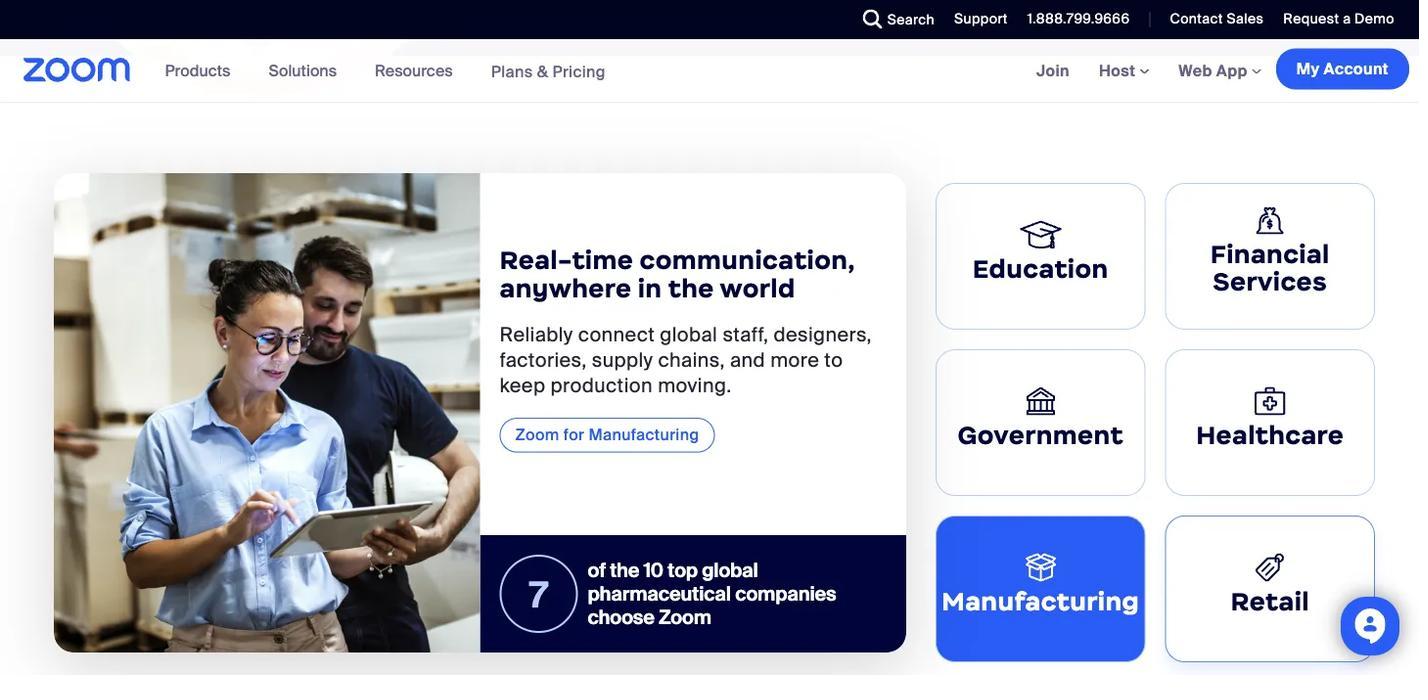 Task type: describe. For each thing, give the bounding box(es) containing it.
contact sales link up web app "dropdown button"
[[1171, 10, 1265, 28]]

request
[[1284, 10, 1340, 28]]

in
[[638, 273, 662, 305]]

and
[[730, 348, 766, 373]]

world
[[720, 273, 796, 305]]

&
[[537, 61, 549, 82]]

moving.
[[658, 374, 732, 399]]

solutions
[[269, 60, 337, 81]]

sales
[[1227, 10, 1265, 28]]

my account link
[[1277, 48, 1410, 90]]

product information navigation
[[150, 39, 621, 103]]

1.888.799.9666 button up join
[[1013, 0, 1135, 39]]

0 horizontal spatial zoom
[[516, 426, 560, 446]]

the inside of the 10 top global pharmaceutical companies choose zoom
[[610, 559, 640, 584]]

staff,
[[723, 323, 769, 348]]

web app
[[1179, 60, 1248, 81]]

financial services
[[1211, 238, 1331, 298]]

resources
[[375, 60, 453, 81]]

1.888.799.9666
[[1028, 10, 1130, 28]]

supply
[[592, 348, 653, 373]]

the inside 'real-time communication, anywhere in the world'
[[669, 273, 715, 305]]

banner containing my account
[[0, 39, 1420, 103]]

products
[[165, 60, 231, 81]]

zoom logo image
[[24, 58, 131, 82]]

choose
[[588, 606, 655, 631]]

more
[[771, 348, 820, 373]]

products button
[[165, 39, 239, 102]]

my account
[[1297, 59, 1390, 79]]

web
[[1179, 60, 1213, 81]]

companies
[[736, 582, 837, 607]]

plans
[[491, 61, 533, 82]]

host
[[1100, 60, 1140, 81]]

app
[[1217, 60, 1248, 81]]

global inside of the 10 top global pharmaceutical companies choose zoom
[[702, 559, 759, 584]]

contact sales
[[1171, 10, 1265, 28]]

resources button
[[375, 39, 462, 102]]

support
[[955, 10, 1008, 28]]

real-time communication, anywhere in the world
[[500, 245, 855, 305]]

search
[[888, 10, 935, 28]]

request a demo
[[1284, 10, 1395, 28]]

join
[[1037, 60, 1070, 81]]

manufacturing group
[[54, 174, 907, 654]]

manufacturing inside group
[[589, 426, 700, 446]]

join link
[[1022, 39, 1085, 102]]

chains,
[[659, 348, 725, 373]]

of
[[588, 559, 606, 584]]

communication,
[[640, 245, 855, 277]]



Task type: locate. For each thing, give the bounding box(es) containing it.
1 vertical spatial the
[[610, 559, 640, 584]]

tab list
[[926, 174, 1386, 673]]

manufacturing
[[589, 426, 700, 446], [942, 586, 1140, 618]]

of the 10 top global pharmaceutical companies choose zoom
[[588, 559, 837, 631]]

education
[[973, 253, 1109, 285]]

time
[[572, 245, 634, 277]]

keep
[[500, 374, 546, 399]]

contact
[[1171, 10, 1224, 28]]

1 vertical spatial global
[[702, 559, 759, 584]]

pricing
[[553, 61, 606, 82]]

1 horizontal spatial manufacturing
[[942, 586, 1140, 618]]

the right of
[[610, 559, 640, 584]]

financial
[[1211, 238, 1331, 270]]

web app button
[[1179, 60, 1262, 81]]

services
[[1214, 267, 1328, 298]]

global inside reliably connect global staff, designers, factories, supply chains, and more to keep production moving.
[[660, 323, 718, 348]]

to
[[825, 348, 843, 373]]

1 vertical spatial zoom
[[659, 606, 712, 631]]

account
[[1324, 59, 1390, 79]]

0 vertical spatial zoom
[[516, 426, 560, 446]]

10
[[644, 559, 664, 584]]

zoom
[[516, 426, 560, 446], [659, 606, 712, 631]]

support link
[[940, 0, 1013, 39], [955, 10, 1008, 28]]

plans & pricing
[[491, 61, 606, 82]]

contact sales link up web app
[[1156, 0, 1269, 39]]

retail
[[1231, 586, 1310, 618]]

global right top
[[702, 559, 759, 584]]

0 horizontal spatial the
[[610, 559, 640, 584]]

reliably
[[500, 323, 573, 348]]

the
[[669, 273, 715, 305], [610, 559, 640, 584]]

zoom left for
[[516, 426, 560, 446]]

a
[[1344, 10, 1352, 28]]

0 vertical spatial the
[[669, 273, 715, 305]]

1.888.799.9666 button
[[1013, 0, 1135, 39], [1028, 10, 1130, 28]]

government
[[958, 419, 1124, 451]]

zoom down top
[[659, 606, 712, 631]]

banner
[[0, 39, 1420, 103]]

for
[[564, 426, 585, 446]]

meetings navigation
[[1022, 39, 1420, 103]]

top
[[668, 559, 698, 584]]

anywhere
[[500, 273, 632, 305]]

factories,
[[500, 348, 587, 373]]

1 horizontal spatial zoom
[[659, 606, 712, 631]]

production
[[551, 374, 653, 399]]

real-
[[500, 245, 572, 277]]

0 vertical spatial global
[[660, 323, 718, 348]]

zoom for manufacturing image
[[54, 174, 480, 654]]

designers,
[[774, 323, 872, 348]]

solutions button
[[269, 39, 346, 102]]

pharmaceutical
[[588, 582, 731, 607]]

request a demo link
[[1269, 0, 1420, 39], [1284, 10, 1395, 28]]

1.888.799.9666 button up join link
[[1028, 10, 1130, 28]]

0 horizontal spatial manufacturing
[[589, 426, 700, 446]]

zoom for manufacturing link
[[500, 419, 715, 453]]

demo
[[1355, 10, 1395, 28]]

global
[[660, 323, 718, 348], [702, 559, 759, 584]]

plans & pricing link
[[491, 61, 606, 82], [491, 61, 606, 82]]

the right in
[[669, 273, 715, 305]]

1 horizontal spatial the
[[669, 273, 715, 305]]

zoom for manufacturing
[[516, 426, 700, 446]]

zoom inside of the 10 top global pharmaceutical companies choose zoom
[[659, 606, 712, 631]]

7
[[530, 574, 548, 619]]

search button
[[849, 0, 940, 39]]

contact sales link
[[1156, 0, 1269, 39], [1171, 10, 1265, 28]]

connect
[[578, 323, 655, 348]]

healthcare
[[1197, 419, 1345, 451]]

my
[[1297, 59, 1321, 79]]

1 vertical spatial manufacturing
[[942, 586, 1140, 618]]

host button
[[1100, 60, 1150, 81]]

0 vertical spatial manufacturing
[[589, 426, 700, 446]]

reliably connect global staff, designers, factories, supply chains, and more to keep production moving.
[[500, 323, 872, 399]]

tab list containing financial services
[[926, 174, 1386, 673]]

global up chains,
[[660, 323, 718, 348]]



Task type: vqa. For each thing, say whether or not it's contained in the screenshot.
Document name Text Field
no



